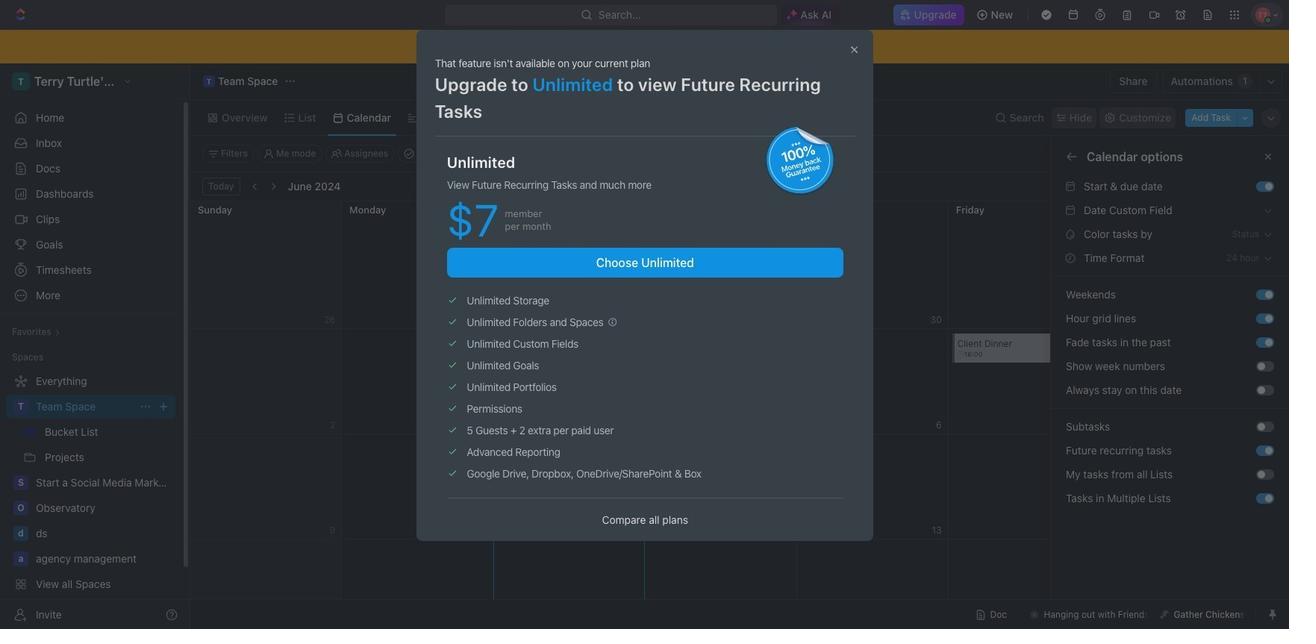 Task type: locate. For each thing, give the bounding box(es) containing it.
tree inside sidebar navigation
[[6, 370, 175, 622]]

Search tasks... text field
[[1131, 143, 1281, 165]]

grid
[[190, 202, 1252, 629]]

2 row from the top
[[190, 329, 1252, 435]]

cell
[[645, 329, 797, 434]]

row
[[190, 202, 1252, 329], [190, 329, 1252, 435], [190, 435, 1252, 540], [190, 540, 1252, 629]]

team space, , element
[[203, 75, 215, 87], [13, 399, 28, 414]]

1 row from the top
[[190, 202, 1252, 329]]

1 vertical spatial team space, , element
[[13, 399, 28, 414]]

0 vertical spatial team space, , element
[[203, 75, 215, 87]]

cell inside 'row'
[[645, 329, 797, 434]]

tree
[[6, 370, 175, 622]]

sidebar navigation
[[0, 63, 190, 629]]

team space, , element inside sidebar navigation
[[13, 399, 28, 414]]

0 horizontal spatial team space, , element
[[13, 399, 28, 414]]



Task type: describe. For each thing, give the bounding box(es) containing it.
3 row from the top
[[190, 435, 1252, 540]]

4 row from the top
[[190, 540, 1252, 629]]

1 horizontal spatial team space, , element
[[203, 75, 215, 87]]

drumstick bite image
[[1161, 610, 1170, 619]]



Task type: vqa. For each thing, say whether or not it's contained in the screenshot.
Team Space within tree
no



